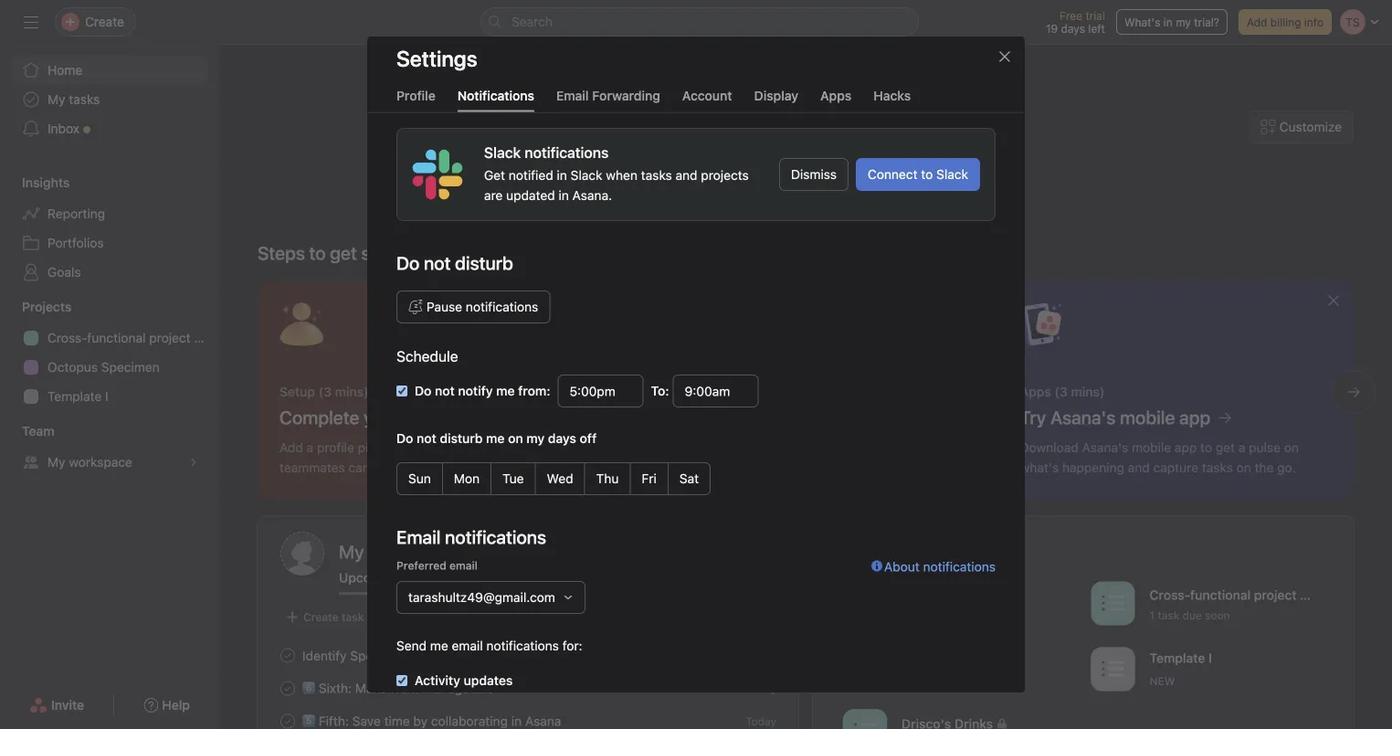 Task type: locate. For each thing, give the bounding box(es) containing it.
functional for cross-functional project plan 1 task due soon
[[1191, 588, 1251, 603]]

completed image for 6️⃣
[[277, 678, 299, 700]]

projects
[[22, 299, 72, 314], [836, 540, 904, 561]]

hide sidebar image
[[24, 15, 38, 29]]

trial
[[1086, 9, 1106, 22]]

my tasks link
[[339, 539, 776, 565]]

not left the disturb
[[417, 430, 437, 446]]

tasks
[[69, 92, 100, 107], [641, 167, 672, 182], [445, 693, 476, 708], [843, 693, 874, 708]]

get
[[484, 167, 505, 182]]

cross-
[[48, 330, 87, 345], [1150, 588, 1191, 603]]

slack right tara
[[937, 166, 969, 181]]

1 vertical spatial completed image
[[277, 678, 299, 700]]

0 vertical spatial projects
[[22, 299, 72, 314]]

1 vertical spatial today button
[[746, 715, 777, 728]]

upcoming button
[[339, 570, 401, 595]]

template down due
[[1150, 651, 1206, 666]]

cross- for cross-functional project plan
[[48, 330, 87, 345]]

1 vertical spatial plan
[[1301, 588, 1327, 603]]

completed image for identify
[[277, 645, 299, 667]]

my inside global element
[[48, 92, 65, 107]]

1 vertical spatial on
[[489, 713, 504, 728]]

notifications left for
[[747, 693, 820, 708]]

2 today button from the top
[[746, 715, 777, 728]]

cross- for cross-functional project plan 1 task due soon
[[1150, 588, 1191, 603]]

tasks down home
[[69, 92, 100, 107]]

my tasks link
[[11, 85, 208, 114]]

0 horizontal spatial on
[[489, 713, 504, 728]]

0 vertical spatial today button
[[746, 682, 777, 695]]

template for template i new
[[1150, 651, 1206, 666]]

0 vertical spatial completed image
[[277, 645, 299, 667]]

0 vertical spatial project
[[149, 330, 191, 345]]

and
[[676, 167, 698, 182], [652, 693, 674, 708]]

new inside activity updates new tasks assigned to you, @mentions, and completion notifications for tasks you're a collaborator on
[[415, 693, 441, 708]]

2 my from the top
[[48, 455, 65, 470]]

my for my tasks
[[48, 92, 65, 107]]

0 vertical spatial my
[[48, 92, 65, 107]]

1 horizontal spatial cross-
[[1150, 588, 1191, 603]]

my left trial?
[[1176, 16, 1192, 28]]

1 horizontal spatial i
[[1209, 651, 1213, 666]]

i inside projects element
[[105, 389, 108, 404]]

0 vertical spatial my
[[1176, 16, 1192, 28]]

my
[[48, 92, 65, 107], [48, 455, 65, 470]]

on inside activity updates new tasks assigned to you, @mentions, and completion notifications for tasks you're a collaborator on
[[489, 713, 504, 728]]

my for my workspace
[[48, 455, 65, 470]]

me right send
[[430, 638, 449, 653]]

1 horizontal spatial task
[[1158, 609, 1180, 622]]

1 today from the top
[[746, 682, 777, 695]]

notifications inside activity updates new tasks assigned to you, @mentions, and completion notifications for tasks you're a collaborator on
[[747, 693, 820, 708]]

functional up the octopus specimen link
[[87, 330, 146, 345]]

1 horizontal spatial on
[[508, 430, 523, 446]]

1 vertical spatial cross-
[[1150, 588, 1191, 603]]

on up tue
[[508, 430, 523, 446]]

1 horizontal spatial to
[[536, 693, 547, 708]]

1 vertical spatial new
[[415, 693, 441, 708]]

to inside connect to slack link
[[922, 166, 933, 181]]

project
[[149, 330, 191, 345], [1255, 588, 1297, 603]]

1 horizontal spatial template
[[1150, 651, 1206, 666]]

functional up soon
[[1191, 588, 1251, 603]]

1 vertical spatial my
[[48, 455, 65, 470]]

in right what's
[[1164, 16, 1173, 28]]

0 vertical spatial not
[[435, 383, 455, 398]]

my down team
[[48, 455, 65, 470]]

forwarding
[[592, 88, 661, 103]]

0 vertical spatial and
[[676, 167, 698, 182]]

scroll card carousel right image
[[1347, 385, 1362, 399]]

0 vertical spatial to
[[922, 166, 933, 181]]

1 horizontal spatial new
[[1150, 675, 1176, 688]]

project for cross-functional project plan 1 task due soon
[[1255, 588, 1297, 603]]

notify
[[458, 383, 493, 398]]

plan inside projects element
[[194, 330, 219, 345]]

Completed checkbox
[[277, 645, 299, 667], [277, 678, 299, 700]]

2 completed image from the top
[[277, 678, 299, 700]]

completed image left 5️⃣
[[277, 711, 299, 729]]

to for get started
[[309, 242, 326, 264]]

and inside slack notifications get notified in slack when tasks and projects are updated in asana.
[[676, 167, 698, 182]]

tara
[[875, 155, 928, 190]]

template inside template i new
[[1150, 651, 1206, 666]]

notifications down not disturb
[[466, 299, 539, 314]]

0 horizontal spatial projects
[[22, 299, 72, 314]]

0 horizontal spatial cross-
[[48, 330, 87, 345]]

0 vertical spatial functional
[[87, 330, 146, 345]]

1 vertical spatial functional
[[1191, 588, 1251, 603]]

completed image
[[277, 645, 299, 667], [277, 678, 299, 700], [277, 711, 299, 729]]

2 vertical spatial completed image
[[277, 711, 299, 729]]

0 vertical spatial new
[[1150, 675, 1176, 688]]

slack notifications
[[484, 143, 609, 161]]

overdue (1) button
[[423, 570, 494, 595]]

1 vertical spatial projects
[[836, 540, 904, 561]]

schedule
[[397, 347, 458, 365]]

my up inbox
[[48, 92, 65, 107]]

0 vertical spatial me
[[486, 430, 505, 446]]

0 vertical spatial template
[[48, 389, 102, 404]]

to:
[[651, 383, 670, 398]]

my left days off
[[527, 430, 545, 446]]

i inside template i new
[[1209, 651, 1213, 666]]

today for 6️⃣ sixth: make work manageable
[[746, 682, 777, 695]]

functional inside cross-functional project plan 1 task due soon
[[1191, 588, 1251, 603]]

template
[[48, 389, 102, 404], [1150, 651, 1206, 666]]

Do not notify me from: checkbox
[[397, 385, 408, 396]]

1 completed checkbox from the top
[[277, 645, 299, 667]]

project inside cross-functional project plan 1 task due soon
[[1255, 588, 1297, 603]]

2 today from the top
[[746, 715, 777, 728]]

cross-functional project plan
[[48, 330, 219, 345]]

0 vertical spatial list image
[[1103, 659, 1125, 680]]

0 horizontal spatial list image
[[855, 721, 877, 729]]

upcoming
[[339, 570, 401, 585]]

insights
[[22, 175, 70, 190]]

do for do not disturb me on my days off
[[397, 430, 413, 446]]

functional inside projects element
[[87, 330, 146, 345]]

cross-functional project plan link
[[11, 324, 219, 353]]

team button
[[0, 422, 55, 441]]

and left "completion"
[[652, 693, 674, 708]]

do left not disturb
[[397, 252, 420, 273]]

task right 1
[[1158, 609, 1180, 622]]

hacks
[[874, 88, 911, 103]]

0 horizontal spatial task
[[342, 611, 364, 624]]

do up sun
[[397, 430, 413, 446]]

1 vertical spatial project
[[1255, 588, 1297, 603]]

completed button
[[516, 570, 582, 595]]

to right the connect
[[922, 166, 933, 181]]

1 vertical spatial template
[[1150, 651, 1206, 666]]

i down soon
[[1209, 651, 1213, 666]]

cross- inside cross-functional project plan 1 task due soon
[[1150, 588, 1191, 603]]

2 horizontal spatial to
[[922, 166, 933, 181]]

2 vertical spatial to
[[536, 693, 547, 708]]

1 horizontal spatial plan
[[1301, 588, 1327, 603]]

None text field
[[558, 374, 644, 407], [673, 374, 759, 407], [558, 374, 644, 407], [673, 374, 759, 407]]

close image
[[998, 49, 1013, 64]]

activity
[[415, 673, 461, 688]]

reporting
[[48, 206, 105, 221]]

do right do not notify me from: checkbox
[[415, 383, 432, 398]]

slack up asana.
[[571, 167, 603, 182]]

new up 5️⃣ fifth: save time by collaborating in asana
[[415, 693, 441, 708]]

1 horizontal spatial my
[[1176, 16, 1192, 28]]

to right steps at the left of page
[[309, 242, 326, 264]]

0 horizontal spatial me
[[430, 638, 449, 653]]

mon
[[454, 471, 480, 486]]

1 vertical spatial not
[[417, 430, 437, 446]]

list image
[[1103, 659, 1125, 680], [855, 721, 877, 729]]

billing
[[1271, 16, 1302, 28]]

functional
[[87, 330, 146, 345], [1191, 588, 1251, 603]]

in inside what's in my trial? button
[[1164, 16, 1173, 28]]

cross- up octopus
[[48, 330, 87, 345]]

1 today button from the top
[[746, 682, 777, 695]]

task right create
[[342, 611, 364, 624]]

not left notify
[[435, 383, 455, 398]]

0 horizontal spatial i
[[105, 389, 108, 404]]

completed image left identify
[[277, 645, 299, 667]]

5️⃣
[[303, 714, 315, 729]]

new inside template i new
[[1150, 675, 1176, 688]]

tasks inside global element
[[69, 92, 100, 107]]

to inside activity updates new tasks assigned to you, @mentions, and completion notifications for tasks you're a collaborator on
[[536, 693, 547, 708]]

sun
[[409, 471, 431, 486]]

updated
[[506, 187, 555, 202]]

0 vertical spatial plan
[[194, 330, 219, 345]]

not
[[435, 383, 455, 398], [417, 430, 437, 446]]

2 completed checkbox from the top
[[277, 678, 299, 700]]

tasks up the 'collaborator'
[[445, 693, 476, 708]]

cross- inside cross-functional project plan link
[[48, 330, 87, 345]]

good
[[684, 155, 754, 190]]

by
[[414, 714, 428, 729]]

connect to slack
[[868, 166, 969, 181]]

sixth:
[[319, 681, 352, 696]]

0 horizontal spatial new
[[415, 693, 441, 708]]

0 horizontal spatial template
[[48, 389, 102, 404]]

template down octopus
[[48, 389, 102, 404]]

notifications right about
[[924, 559, 996, 574]]

completed checkbox for identify species
[[277, 645, 299, 667]]

1 vertical spatial today
[[746, 715, 777, 728]]

collaborating
[[431, 714, 508, 729]]

new down 1
[[1150, 675, 1176, 688]]

slack notifications get notified in slack when tasks and projects are updated in asana.
[[484, 143, 749, 202]]

0 vertical spatial cross-
[[48, 330, 87, 345]]

0 vertical spatial today
[[746, 682, 777, 695]]

1 horizontal spatial functional
[[1191, 588, 1251, 603]]

apps button
[[821, 88, 852, 112]]

get started
[[330, 242, 420, 264]]

add billing info button
[[1239, 9, 1333, 35]]

my tasks
[[339, 541, 412, 563]]

completed
[[516, 570, 582, 585]]

1 horizontal spatial project
[[1255, 588, 1297, 603]]

email
[[450, 559, 478, 572], [452, 638, 483, 653]]

0 vertical spatial do
[[397, 252, 420, 273]]

steps
[[258, 242, 305, 264]]

0 horizontal spatial slack
[[571, 167, 603, 182]]

my inside teams element
[[48, 455, 65, 470]]

1 vertical spatial do
[[415, 383, 432, 398]]

slack icon image
[[412, 149, 463, 200]]

1 horizontal spatial and
[[676, 167, 698, 182]]

task
[[1158, 609, 1180, 622], [342, 611, 364, 624]]

trial?
[[1195, 16, 1220, 28]]

email forwarding
[[557, 88, 661, 103]]

connect to slack link
[[856, 158, 981, 191]]

portfolios link
[[11, 228, 208, 258]]

6️⃣ sixth: make work manageable
[[303, 681, 494, 696]]

1 vertical spatial completed checkbox
[[277, 678, 299, 700]]

to for slack
[[922, 166, 933, 181]]

on down assigned on the bottom of the page
[[489, 713, 504, 728]]

completed checkbox left identify
[[277, 645, 299, 667]]

connect
[[868, 166, 918, 181]]

1 vertical spatial and
[[652, 693, 674, 708]]

time
[[384, 714, 410, 729]]

today button for 5️⃣ fifth: save time by collaborating in asana
[[746, 715, 777, 728]]

completed checkbox left 6️⃣
[[277, 678, 299, 700]]

0 horizontal spatial my
[[527, 430, 545, 446]]

customize button
[[1250, 111, 1355, 143]]

0 horizontal spatial and
[[652, 693, 674, 708]]

soon
[[1206, 609, 1231, 622]]

None checkbox
[[397, 675, 408, 686]]

notifications inside dropdown button
[[466, 299, 539, 314]]

i down the octopus specimen link
[[105, 389, 108, 404]]

plan inside cross-functional project plan 1 task due soon
[[1301, 588, 1327, 603]]

completed image left 6️⃣
[[277, 678, 299, 700]]

plan for cross-functional project plan 1 task due soon
[[1301, 588, 1327, 603]]

days off
[[548, 430, 597, 446]]

tasks right when
[[641, 167, 672, 182]]

template inside projects element
[[48, 389, 102, 404]]

fri
[[642, 471, 657, 486]]

settings
[[397, 46, 478, 71]]

to up asana
[[536, 693, 547, 708]]

new for new tasks assigned to you, @mentions, and completion notifications for tasks you're a collaborator on
[[415, 693, 441, 708]]

0 vertical spatial completed checkbox
[[277, 645, 299, 667]]

0 vertical spatial email
[[450, 559, 478, 572]]

1 completed image from the top
[[277, 645, 299, 667]]

today for 5️⃣ fifth: save time by collaborating in asana
[[746, 715, 777, 728]]

1
[[1150, 609, 1155, 622]]

1 my from the top
[[48, 92, 65, 107]]

i
[[105, 389, 108, 404], [1209, 651, 1213, 666]]

1 vertical spatial to
[[309, 242, 326, 264]]

0 horizontal spatial plan
[[194, 330, 219, 345]]

overdue (1)
[[423, 570, 494, 585]]

cross- up 1
[[1150, 588, 1191, 603]]

display
[[755, 88, 799, 103]]

1 vertical spatial list image
[[855, 721, 877, 729]]

today
[[746, 682, 777, 695], [746, 715, 777, 728]]

1 vertical spatial i
[[1209, 651, 1213, 666]]

dismiss button
[[780, 158, 849, 191]]

1 horizontal spatial me
[[486, 430, 505, 446]]

to
[[922, 166, 933, 181], [309, 242, 326, 264], [536, 693, 547, 708]]

and left projects
[[676, 167, 698, 182]]

new
[[1150, 675, 1176, 688], [415, 693, 441, 708]]

Completed checkbox
[[277, 711, 299, 729]]

0 vertical spatial i
[[105, 389, 108, 404]]

0 horizontal spatial project
[[149, 330, 191, 345]]

3 completed image from the top
[[277, 711, 299, 729]]

do for do not disturb
[[397, 252, 420, 273]]

0 horizontal spatial to
[[309, 242, 326, 264]]

home
[[48, 63, 82, 78]]

0 horizontal spatial functional
[[87, 330, 146, 345]]

2 vertical spatial do
[[397, 430, 413, 446]]

1 vertical spatial my
[[527, 430, 545, 446]]

me right the disturb
[[486, 430, 505, 446]]

pause notifications
[[427, 299, 539, 314]]

plan for cross-functional project plan
[[194, 330, 219, 345]]

i for template i new
[[1209, 651, 1213, 666]]



Task type: describe. For each thing, give the bounding box(es) containing it.
add profile photo image
[[281, 532, 324, 576]]

i for template i
[[105, 389, 108, 404]]

insights element
[[0, 166, 219, 291]]

invite button
[[17, 689, 96, 722]]

sat
[[680, 471, 699, 486]]

profile
[[397, 88, 436, 103]]

good morning, tara
[[684, 155, 928, 190]]

invite
[[51, 698, 84, 713]]

new for new
[[1150, 675, 1176, 688]]

template for template i
[[48, 389, 102, 404]]

template i link
[[11, 382, 208, 411]]

create task button
[[281, 605, 369, 630]]

in down slack notifications
[[557, 167, 567, 182]]

species
[[350, 648, 397, 663]]

create task
[[303, 611, 364, 624]]

me from:
[[496, 383, 551, 398]]

not for notify
[[435, 383, 455, 398]]

1 horizontal spatial list image
[[1103, 659, 1125, 680]]

specimen
[[101, 360, 160, 375]]

work
[[391, 681, 419, 696]]

home link
[[11, 56, 208, 85]]

a
[[918, 693, 925, 708]]

add billing info
[[1248, 16, 1324, 28]]

list image
[[1103, 593, 1125, 615]]

tarashultz49@gmail.com button
[[397, 581, 586, 614]]

goals link
[[11, 258, 208, 287]]

customize
[[1280, 119, 1343, 134]]

pause
[[427, 299, 463, 314]]

projects inside projects dropdown button
[[22, 299, 72, 314]]

when
[[606, 167, 638, 182]]

fifth:
[[319, 714, 349, 729]]

my tasks
[[48, 92, 100, 107]]

account
[[683, 88, 733, 103]]

search list box
[[481, 7, 919, 37]]

inbox
[[48, 121, 80, 136]]

free
[[1060, 9, 1083, 22]]

not for disturb
[[417, 430, 437, 446]]

do not disturb me on my days off
[[397, 430, 597, 446]]

wed
[[547, 471, 574, 486]]

task inside button
[[342, 611, 364, 624]]

send
[[397, 638, 427, 653]]

my workspace link
[[11, 448, 208, 477]]

task inside cross-functional project plan 1 task due soon
[[1158, 609, 1180, 622]]

make
[[355, 681, 387, 696]]

about
[[885, 559, 920, 574]]

steps to get started
[[258, 242, 420, 264]]

tasks right for
[[843, 693, 874, 708]]

identify
[[303, 648, 347, 663]]

5️⃣ fifth: save time by collaborating in asana
[[303, 714, 562, 729]]

apps
[[821, 88, 852, 103]]

projects button
[[0, 298, 72, 316]]

1 horizontal spatial projects
[[836, 540, 904, 561]]

dismiss
[[791, 166, 837, 181]]

functional for cross-functional project plan
[[87, 330, 146, 345]]

for:
[[563, 638, 583, 653]]

global element
[[0, 45, 219, 154]]

activity updates new tasks assigned to you, @mentions, and completion notifications for tasks you're a collaborator on
[[415, 673, 925, 728]]

email
[[557, 88, 589, 103]]

create
[[303, 611, 339, 624]]

asana.
[[573, 187, 612, 202]]

slack inside slack notifications get notified in slack when tasks and projects are updated in asana.
[[571, 167, 603, 182]]

project for cross-functional project plan
[[149, 330, 191, 345]]

disturb
[[440, 430, 483, 446]]

(1)
[[478, 570, 494, 585]]

completed image for 5️⃣
[[277, 711, 299, 729]]

completed checkbox for 6️⃣ sixth: make work manageable
[[277, 678, 299, 700]]

due
[[1183, 609, 1203, 622]]

tasks inside slack notifications get notified in slack when tasks and projects are updated in asana.
[[641, 167, 672, 182]]

what's in my trial?
[[1125, 16, 1220, 28]]

@mentions,
[[579, 693, 649, 708]]

you,
[[551, 693, 576, 708]]

identify species
[[303, 648, 397, 663]]

my workspace
[[48, 455, 132, 470]]

manageable
[[422, 681, 494, 696]]

1 vertical spatial email
[[452, 638, 483, 653]]

workspace
[[69, 455, 132, 470]]

preferred
[[397, 559, 447, 572]]

updates
[[464, 673, 513, 688]]

asana
[[525, 714, 562, 729]]

my inside what's in my trial? button
[[1176, 16, 1192, 28]]

inbox link
[[11, 114, 208, 143]]

do for do not notify me from:
[[415, 383, 432, 398]]

portfolios
[[48, 235, 104, 250]]

and inside activity updates new tasks assigned to you, @mentions, and completion notifications for tasks you're a collaborator on
[[652, 693, 674, 708]]

morning,
[[760, 155, 869, 190]]

do not notify me from:
[[415, 383, 551, 398]]

days
[[1062, 22, 1086, 35]]

email forwarding button
[[557, 88, 661, 112]]

save
[[353, 714, 381, 729]]

octopus specimen link
[[11, 353, 208, 382]]

teams element
[[0, 415, 219, 481]]

hacks button
[[874, 88, 911, 112]]

0 vertical spatial on
[[508, 430, 523, 446]]

in down assigned on the bottom of the page
[[512, 714, 522, 729]]

notifications up "updates"
[[487, 638, 559, 653]]

projects element
[[0, 291, 219, 415]]

search
[[512, 14, 553, 29]]

overdue
[[423, 570, 474, 585]]

1 horizontal spatial slack
[[937, 166, 969, 181]]

profile button
[[397, 88, 436, 112]]

search button
[[481, 7, 919, 37]]

pause notifications button
[[397, 290, 550, 323]]

what's in my trial? button
[[1117, 9, 1228, 35]]

you're
[[877, 693, 914, 708]]

for
[[823, 693, 839, 708]]

collaborator
[[415, 713, 486, 728]]

today button for 6️⃣ sixth: make work manageable
[[746, 682, 777, 695]]

octopus
[[48, 360, 98, 375]]

not disturb
[[424, 252, 513, 273]]

do not disturb
[[397, 252, 513, 273]]

1 vertical spatial me
[[430, 638, 449, 653]]

display button
[[755, 88, 799, 112]]

add
[[1248, 16, 1268, 28]]

in left asana.
[[559, 187, 569, 202]]



Task type: vqa. For each thing, say whether or not it's contained in the screenshot.
Species in the left bottom of the page
yes



